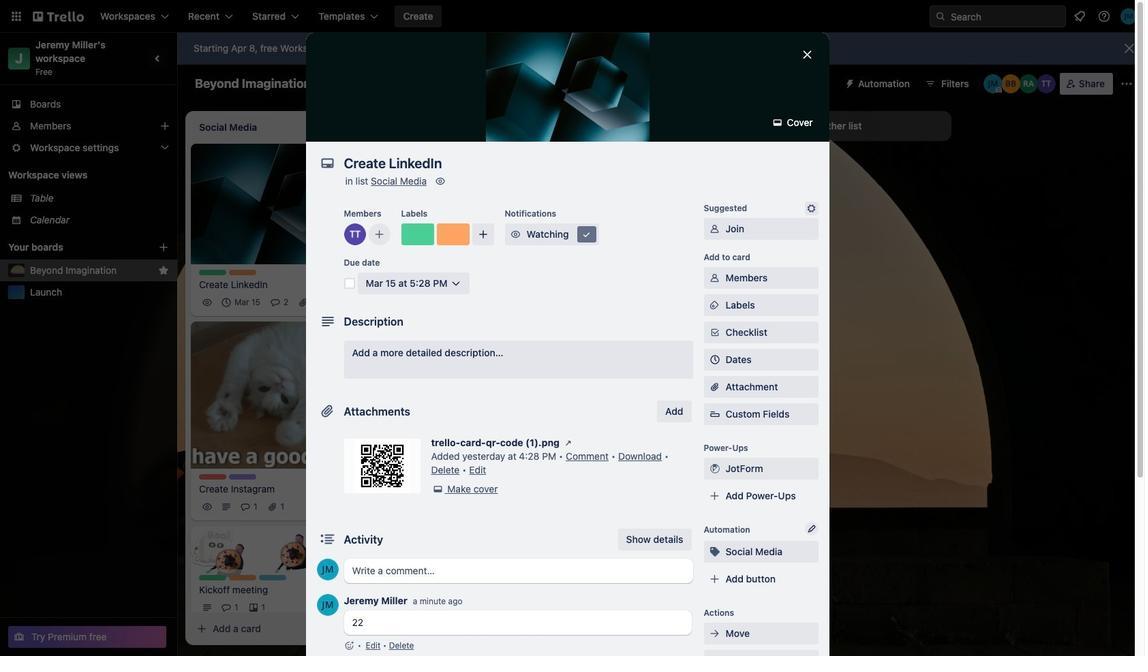 Task type: vqa. For each thing, say whether or not it's contained in the screenshot.
1st Color: orange, title: none image from the bottom Color: green, title: none icon
yes



Task type: describe. For each thing, give the bounding box(es) containing it.
create from template… image
[[737, 369, 747, 380]]

customize views image
[[527, 77, 541, 91]]

color: green, title: none image
[[401, 224, 434, 246]]

back to home image
[[33, 5, 84, 27]]

add reaction image
[[344, 640, 355, 653]]

add board image
[[158, 242, 169, 253]]

color: red, title: none image
[[199, 475, 226, 480]]

primary element
[[0, 0, 1146, 33]]

1 vertical spatial color: orange, title: none image
[[229, 270, 256, 275]]

color: green, title: none image for middle color: orange, title: none icon
[[199, 270, 226, 275]]

starred icon image
[[158, 265, 169, 276]]

your boards with 2 items element
[[8, 239, 138, 256]]

edit card image
[[340, 150, 351, 161]]

add members to card image
[[374, 228, 385, 241]]

1 vertical spatial terry turtle (terryturtle) image
[[499, 319, 516, 335]]

0 vertical spatial color: orange, title: none image
[[437, 224, 470, 246]]

color: green, title: none image for bottom color: orange, title: none icon
[[199, 576, 226, 581]]

Write a comment text field
[[344, 559, 693, 584]]

color: purple, title: none image
[[229, 475, 256, 480]]

color: sky, title: "sparkling" element
[[259, 576, 286, 581]]

open information menu image
[[1098, 10, 1112, 23]]



Task type: locate. For each thing, give the bounding box(es) containing it.
color: orange, title: none image
[[437, 224, 470, 246], [229, 270, 256, 275], [229, 576, 256, 581]]

color: green, title: none image left color: sky, title: "sparkling" element
[[199, 576, 226, 581]]

1 horizontal spatial jeremy miller (jeremymiller198) image
[[518, 319, 535, 335]]

2 vertical spatial color: orange, title: none image
[[229, 576, 256, 581]]

color: bold red, title: "thoughts" element
[[393, 352, 420, 357]]

jeremy miller (jeremymiller198) image inside primary element
[[1121, 8, 1138, 25]]

0 vertical spatial ruby anderson (rubyanderson7) image
[[1019, 74, 1039, 93]]

None checkbox
[[412, 281, 484, 297]]

0 vertical spatial terry turtle (terryturtle) image
[[1037, 74, 1056, 93]]

sm image
[[840, 73, 859, 92], [771, 116, 785, 130], [805, 202, 819, 216], [509, 228, 523, 241], [580, 228, 594, 241], [708, 462, 722, 476], [431, 483, 445, 496]]

bob builder (bobbuilder40) image
[[1002, 74, 1021, 93]]

Search field
[[947, 6, 1066, 27]]

0 vertical spatial jeremy miller (jeremymiller198) image
[[518, 319, 535, 335]]

0 horizontal spatial ruby anderson (rubyanderson7) image
[[537, 319, 554, 335]]

1 horizontal spatial terry turtle (terryturtle) image
[[1037, 74, 1056, 93]]

1 vertical spatial ruby anderson (rubyanderson7) image
[[537, 319, 554, 335]]

1 horizontal spatial ruby anderson (rubyanderson7) image
[[1019, 74, 1039, 93]]

0 horizontal spatial jeremy miller (jeremymiller198) image
[[336, 499, 353, 516]]

terry turtle (terryturtle) image
[[1037, 74, 1056, 93], [499, 319, 516, 335]]

show menu image
[[1121, 77, 1134, 91]]

jeremy miller (jeremymiller198) image
[[518, 319, 535, 335], [336, 499, 353, 516]]

sm image
[[434, 175, 447, 188], [708, 222, 722, 236], [708, 271, 722, 285], [708, 299, 722, 312], [562, 436, 576, 450], [708, 546, 722, 559], [708, 627, 722, 641]]

Mark due date as complete checkbox
[[344, 278, 355, 289]]

ruby anderson (rubyanderson7) image
[[1019, 74, 1039, 93], [537, 319, 554, 335]]

0 vertical spatial color: green, title: none image
[[199, 270, 226, 275]]

None checkbox
[[218, 294, 265, 311]]

1 color: green, title: none image from the top
[[199, 270, 226, 275]]

color: green, title: none image
[[199, 270, 226, 275], [199, 576, 226, 581]]

Board name text field
[[188, 73, 318, 95]]

0 notifications image
[[1072, 8, 1088, 25]]

None text field
[[337, 151, 787, 176]]

0 horizontal spatial terry turtle (terryturtle) image
[[499, 319, 516, 335]]

1 vertical spatial jeremy miller (jeremymiller198) image
[[336, 499, 353, 516]]

search image
[[936, 11, 947, 22]]

1 vertical spatial color: green, title: none image
[[199, 576, 226, 581]]

jeremy miller (jeremymiller198) image
[[1121, 8, 1138, 25], [984, 74, 1003, 93], [317, 559, 339, 581], [317, 595, 339, 617]]

create from template… image
[[349, 624, 360, 635]]

terry turtle (terryturtle) image
[[344, 224, 366, 246], [336, 294, 353, 311], [317, 499, 333, 516], [336, 600, 353, 617]]

2 color: green, title: none image from the top
[[199, 576, 226, 581]]

color: green, title: none image right starred icon
[[199, 270, 226, 275]]



